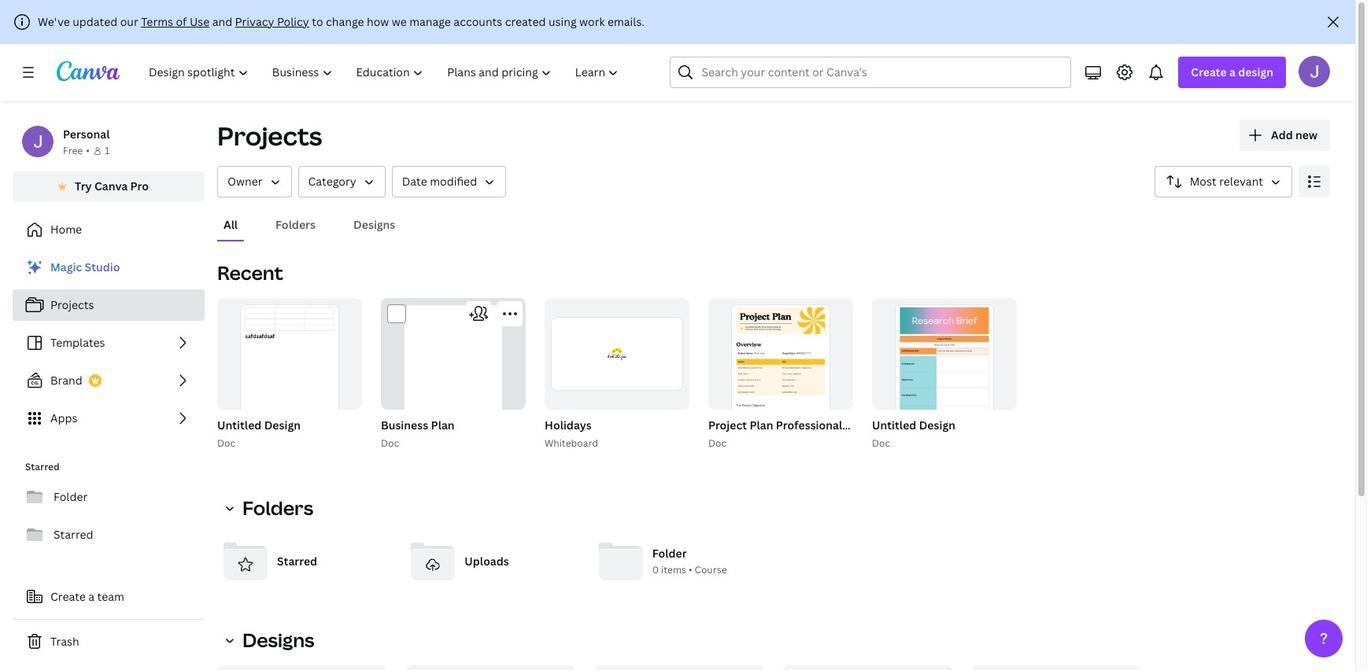 Task type: locate. For each thing, give the bounding box(es) containing it.
1 horizontal spatial design
[[919, 418, 956, 433]]

1 vertical spatial projects
[[50, 298, 94, 312]]

date
[[402, 174, 427, 189]]

2 untitled design button from the left
[[872, 416, 956, 436]]

1 horizontal spatial untitled design group
[[869, 298, 1017, 452]]

0 horizontal spatial folder
[[54, 490, 88, 505]]

projects
[[217, 119, 322, 153], [50, 298, 94, 312]]

add new
[[1271, 128, 1318, 142]]

group
[[217, 298, 362, 445], [381, 298, 526, 445], [545, 298, 690, 410], [708, 298, 853, 445], [872, 298, 1017, 445], [217, 666, 387, 671], [406, 666, 576, 671], [595, 666, 764, 671], [783, 666, 953, 671], [972, 666, 1142, 671]]

top level navigation element
[[139, 57, 632, 88]]

0 vertical spatial create
[[1191, 65, 1227, 79]]

0 vertical spatial folders
[[276, 217, 316, 232]]

starred down folders dropdown button
[[277, 554, 317, 569]]

try canva pro
[[75, 179, 149, 194]]

1 plan from the left
[[431, 418, 455, 433]]

plan right business
[[431, 418, 455, 433]]

folder inside folder 0 items • course
[[652, 547, 687, 562]]

0 vertical spatial a
[[1229, 65, 1236, 79]]

starred link down folder button
[[13, 519, 205, 551]]

list
[[13, 252, 205, 434]]

0 horizontal spatial •
[[86, 144, 90, 157]]

doc up folders dropdown button
[[217, 437, 235, 450]]

starred button
[[13, 519, 205, 551]]

we've
[[38, 14, 70, 29]]

doc left in
[[845, 418, 866, 433]]

home
[[50, 222, 82, 237]]

most relevant
[[1190, 174, 1263, 189]]

home link
[[13, 214, 205, 246]]

1 horizontal spatial plan
[[750, 418, 773, 433]]

1 vertical spatial create
[[50, 590, 86, 605]]

untitled for 1st untitled design group from the left
[[217, 418, 262, 433]]

folder up items
[[652, 547, 687, 562]]

None search field
[[670, 57, 1072, 88]]

design for 1st untitled design group from the right's the untitled design button
[[919, 418, 956, 433]]

folder
[[54, 490, 88, 505], [652, 547, 687, 562]]

untitled design button for 1st untitled design group from the right
[[872, 416, 956, 436]]

0 horizontal spatial plan
[[431, 418, 455, 433]]

Sort by button
[[1154, 166, 1292, 198]]

2 plan from the left
[[750, 418, 773, 433]]

1 untitled design group from the left
[[214, 298, 362, 452]]

0 horizontal spatial starred link
[[13, 519, 205, 551]]

folder for folder 0 items • course
[[652, 547, 687, 562]]

starred
[[25, 460, 60, 474], [54, 527, 93, 542], [277, 554, 317, 569]]

designs button
[[217, 625, 324, 656]]

most
[[1190, 174, 1217, 189]]

1 horizontal spatial starred link
[[217, 534, 392, 590]]

1 vertical spatial designs
[[242, 627, 314, 653]]

create
[[1191, 65, 1227, 79], [50, 590, 86, 605]]

•
[[86, 144, 90, 157], [689, 564, 692, 577]]

owner
[[227, 174, 263, 189]]

• right items
[[689, 564, 692, 577]]

folders inside button
[[276, 217, 316, 232]]

a left the team
[[88, 590, 95, 605]]

terms
[[141, 14, 173, 29]]

Owner button
[[217, 166, 292, 198]]

folder inside folder link
[[54, 490, 88, 505]]

use
[[190, 14, 210, 29]]

0 vertical spatial starred
[[25, 460, 60, 474]]

create a design button
[[1179, 57, 1286, 88]]

0 vertical spatial designs
[[353, 217, 395, 232]]

plan inside project plan professional doc in yellow black friendly corporate style doc
[[750, 418, 773, 433]]

plan right project
[[750, 418, 773, 433]]

using
[[549, 14, 577, 29]]

folder up starred button
[[54, 490, 88, 505]]

a left design
[[1229, 65, 1236, 79]]

0 horizontal spatial untitled design button
[[217, 416, 301, 436]]

1 horizontal spatial projects
[[217, 119, 322, 153]]

all button
[[217, 210, 244, 240]]

1 horizontal spatial •
[[689, 564, 692, 577]]

project plan professional doc in yellow black friendly corporate style button
[[708, 416, 1083, 436]]

1 design from the left
[[264, 418, 301, 433]]

black
[[919, 418, 948, 433]]

1 horizontal spatial create
[[1191, 65, 1227, 79]]

privacy
[[235, 14, 274, 29]]

1 horizontal spatial a
[[1229, 65, 1236, 79]]

starred link
[[13, 519, 205, 551], [217, 534, 392, 590]]

2 untitled design group from the left
[[869, 298, 1017, 452]]

designs
[[353, 217, 395, 232], [242, 627, 314, 653]]

a for design
[[1229, 65, 1236, 79]]

project plan professional doc in yellow black friendly corporate style doc
[[708, 418, 1083, 450]]

business
[[381, 418, 428, 433]]

1 vertical spatial folders
[[242, 495, 313, 521]]

create inside button
[[50, 590, 86, 605]]

starred inside starred button
[[54, 527, 93, 542]]

doc down business
[[381, 437, 399, 450]]

to
[[312, 14, 323, 29]]

1 vertical spatial a
[[88, 590, 95, 605]]

Date modified button
[[392, 166, 506, 198]]

create left the team
[[50, 590, 86, 605]]

1 horizontal spatial untitled
[[872, 418, 916, 433]]

0 horizontal spatial create
[[50, 590, 86, 605]]

privacy policy link
[[235, 14, 309, 29]]

a inside button
[[88, 590, 95, 605]]

design
[[264, 418, 301, 433], [919, 418, 956, 433]]

0 vertical spatial folder
[[54, 490, 88, 505]]

projects up templates
[[50, 298, 94, 312]]

1 horizontal spatial untitled design button
[[872, 416, 956, 436]]

0 horizontal spatial designs
[[242, 627, 314, 653]]

1 untitled design doc from the left
[[217, 418, 301, 450]]

1 untitled from the left
[[217, 418, 262, 433]]

untitled design doc for 1st untitled design group from the right's the untitled design button
[[872, 418, 956, 450]]

folders
[[276, 217, 316, 232], [242, 495, 313, 521]]

relevant
[[1219, 174, 1263, 189]]

brand link
[[13, 365, 205, 397]]

1 horizontal spatial untitled design doc
[[872, 418, 956, 450]]

2 design from the left
[[919, 418, 956, 433]]

untitled design group
[[214, 298, 362, 452], [869, 298, 1017, 452]]

canva
[[94, 179, 128, 194]]

untitled
[[217, 418, 262, 433], [872, 418, 916, 433]]

0 horizontal spatial untitled
[[217, 418, 262, 433]]

designs inside designs button
[[353, 217, 395, 232]]

create left design
[[1191, 65, 1227, 79]]

• right free
[[86, 144, 90, 157]]

business plan group
[[378, 298, 526, 452]]

doc
[[845, 418, 866, 433], [217, 437, 235, 450], [381, 437, 399, 450], [708, 437, 727, 450], [872, 437, 890, 450]]

untitled design button for 1st untitled design group from the left
[[217, 416, 301, 436]]

untitled design button
[[217, 416, 301, 436], [872, 416, 956, 436]]

0 horizontal spatial design
[[264, 418, 301, 433]]

1 horizontal spatial folder
[[652, 547, 687, 562]]

plan
[[431, 418, 455, 433], [750, 418, 773, 433]]

folder 0 items • course
[[652, 547, 727, 577]]

1 horizontal spatial designs
[[353, 217, 395, 232]]

group inside project plan professional doc in yellow black friendly corporate style group
[[708, 298, 853, 445]]

in
[[869, 418, 879, 433]]

doc down in
[[872, 437, 890, 450]]

business plan doc
[[381, 418, 455, 450]]

list containing magic studio
[[13, 252, 205, 434]]

plan inside business plan doc
[[431, 418, 455, 433]]

create inside dropdown button
[[1191, 65, 1227, 79]]

untitled design doc
[[217, 418, 301, 450], [872, 418, 956, 450]]

1 vertical spatial •
[[689, 564, 692, 577]]

untitled for 1st untitled design group from the right
[[872, 418, 916, 433]]

projects up 'owner' button
[[217, 119, 322, 153]]

created
[[505, 14, 546, 29]]

we
[[392, 14, 407, 29]]

1 vertical spatial starred
[[54, 527, 93, 542]]

and
[[212, 14, 232, 29]]

2 untitled from the left
[[872, 418, 916, 433]]

a
[[1229, 65, 1236, 79], [88, 590, 95, 605]]

starred link down folders dropdown button
[[217, 534, 392, 590]]

project plan professional doc in yellow black friendly corporate style group
[[705, 298, 1083, 452]]

doc down project
[[708, 437, 727, 450]]

a inside dropdown button
[[1229, 65, 1236, 79]]

starred down apps
[[25, 460, 60, 474]]

create a team button
[[13, 582, 205, 613]]

2 untitled design doc from the left
[[872, 418, 956, 450]]

1 vertical spatial folder
[[652, 547, 687, 562]]

design for the untitled design button associated with 1st untitled design group from the left
[[264, 418, 301, 433]]

starred down folder button
[[54, 527, 93, 542]]

0 horizontal spatial a
[[88, 590, 95, 605]]

all
[[224, 217, 238, 232]]

0 horizontal spatial untitled design group
[[214, 298, 362, 452]]

design
[[1238, 65, 1274, 79]]

0 horizontal spatial untitled design doc
[[217, 418, 301, 450]]

1 untitled design button from the left
[[217, 416, 301, 436]]



Task type: describe. For each thing, give the bounding box(es) containing it.
add new button
[[1240, 120, 1330, 151]]

how
[[367, 14, 389, 29]]

doc inside business plan doc
[[381, 437, 399, 450]]

apps link
[[13, 403, 205, 434]]

folder link
[[13, 482, 205, 513]]

trash
[[50, 634, 79, 649]]

date modified
[[402, 174, 477, 189]]

create a design
[[1191, 65, 1274, 79]]

holidays button
[[545, 416, 592, 436]]

items
[[661, 564, 686, 577]]

policy
[[277, 14, 309, 29]]

free
[[63, 144, 83, 157]]

work
[[579, 14, 605, 29]]

folders inside dropdown button
[[242, 495, 313, 521]]

plan for business
[[431, 418, 455, 433]]

2 vertical spatial starred
[[277, 554, 317, 569]]

professional
[[776, 418, 842, 433]]

holidays whiteboard
[[545, 418, 598, 450]]

0 vertical spatial •
[[86, 144, 90, 157]]

terms of use link
[[141, 14, 210, 29]]

magic studio link
[[13, 252, 205, 283]]

our
[[120, 14, 138, 29]]

create a team
[[50, 590, 124, 605]]

accounts
[[454, 14, 502, 29]]

• inside folder 0 items • course
[[689, 564, 692, 577]]

create for create a team
[[50, 590, 86, 605]]

try canva pro button
[[13, 172, 205, 202]]

plan for project
[[750, 418, 773, 433]]

category
[[308, 174, 356, 189]]

pro
[[130, 179, 149, 194]]

whiteboard
[[545, 437, 598, 450]]

manage
[[409, 14, 451, 29]]

change
[[326, 14, 364, 29]]

folder for folder
[[54, 490, 88, 505]]

yellow
[[882, 418, 917, 433]]

magic studio
[[50, 260, 120, 275]]

folders button
[[269, 210, 322, 240]]

uploads
[[465, 554, 509, 569]]

projects link
[[13, 290, 205, 321]]

updated
[[73, 14, 117, 29]]

add
[[1271, 128, 1293, 142]]

jacob simon image
[[1299, 56, 1330, 87]]

untitled design doc for the untitled design button associated with 1st untitled design group from the left
[[217, 418, 301, 450]]

holidays group
[[542, 298, 690, 452]]

group inside holidays group
[[545, 298, 690, 410]]

modified
[[430, 174, 477, 189]]

magic
[[50, 260, 82, 275]]

a for team
[[88, 590, 95, 605]]

Search search field
[[702, 57, 1040, 87]]

style
[[1055, 418, 1083, 433]]

0 vertical spatial projects
[[217, 119, 322, 153]]

0 horizontal spatial projects
[[50, 298, 94, 312]]

holidays
[[545, 418, 592, 433]]

personal
[[63, 127, 110, 142]]

apps
[[50, 411, 77, 426]]

course
[[695, 564, 727, 577]]

1
[[105, 144, 110, 157]]

friendly
[[951, 418, 995, 433]]

0
[[652, 564, 659, 577]]

Category button
[[298, 166, 385, 198]]

project
[[708, 418, 747, 433]]

trash link
[[13, 627, 205, 658]]

studio
[[85, 260, 120, 275]]

of
[[176, 14, 187, 29]]

we've updated our terms of use and privacy policy to change how we manage accounts created using work emails.
[[38, 14, 645, 29]]

designs button
[[347, 210, 402, 240]]

recent
[[217, 260, 283, 286]]

emails.
[[608, 14, 645, 29]]

new
[[1296, 128, 1318, 142]]

uploads link
[[405, 534, 580, 590]]

try
[[75, 179, 92, 194]]

templates link
[[13, 327, 205, 359]]

corporate
[[998, 418, 1053, 433]]

team
[[97, 590, 124, 605]]

group inside the business plan group
[[381, 298, 526, 445]]

create for create a design
[[1191, 65, 1227, 79]]

folder button
[[13, 482, 205, 513]]

designs inside designs dropdown button
[[242, 627, 314, 653]]

free •
[[63, 144, 90, 157]]

business plan button
[[381, 416, 455, 436]]

folders button
[[217, 493, 323, 524]]

templates
[[50, 335, 105, 350]]

brand
[[50, 373, 82, 388]]



Task type: vqa. For each thing, say whether or not it's contained in the screenshot.


